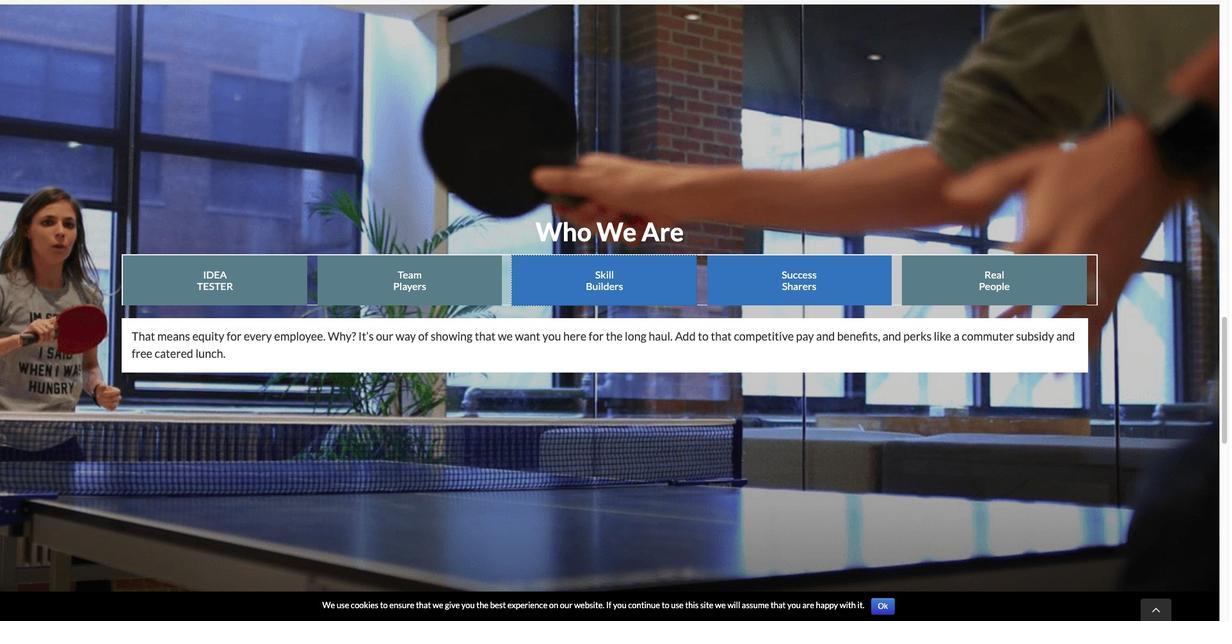 Task type: locate. For each thing, give the bounding box(es) containing it.
tab list containing idea tester
[[122, 255, 1098, 305]]

that right the assume
[[771, 600, 786, 611]]

tab up "commuter"
[[902, 256, 1087, 305]]

2 and from the left
[[883, 329, 902, 343]]

1 vertical spatial our
[[560, 600, 573, 611]]

of
[[418, 329, 429, 343]]

1 horizontal spatial for
[[589, 329, 604, 343]]

we left give
[[433, 600, 444, 611]]

to
[[698, 329, 709, 343], [380, 600, 388, 611], [662, 600, 670, 611]]

that
[[475, 329, 496, 343], [711, 329, 732, 343], [416, 600, 431, 611], [771, 600, 786, 611]]

and
[[817, 329, 835, 343], [883, 329, 902, 343], [1057, 329, 1076, 343]]

tab
[[123, 256, 308, 305], [318, 256, 503, 305], [513, 256, 698, 305], [707, 256, 893, 305], [902, 256, 1087, 305]]

1 tab from the left
[[123, 256, 308, 305]]

want
[[515, 329, 541, 343]]

success
[[782, 268, 817, 281]]

to right continue
[[662, 600, 670, 611]]

our right it's
[[376, 329, 394, 343]]

with
[[840, 600, 856, 611]]

and left perks
[[883, 329, 902, 343]]

tester
[[197, 280, 233, 292]]

competitive
[[734, 329, 794, 343]]

for right here
[[589, 329, 604, 343]]

tab containing idea tester
[[123, 256, 308, 305]]

this
[[686, 600, 699, 611]]

ok link
[[871, 598, 895, 615]]

success sharers
[[782, 268, 817, 292]]

2 tab from the left
[[318, 256, 503, 305]]

0 vertical spatial the
[[606, 329, 623, 343]]

tab down the who we are
[[513, 256, 698, 305]]

5 tab from the left
[[902, 256, 1087, 305]]

0 vertical spatial we
[[597, 216, 637, 247]]

you left are
[[788, 600, 801, 611]]

that means equity for every employee. why? it's our way of showing that we want you here for the long haul. add to that competitive pay and benefits, and perks like a commuter subsidy and free catered lunch.
[[132, 329, 1076, 361]]

we left will
[[715, 600, 726, 611]]

1 horizontal spatial and
[[883, 329, 902, 343]]

you
[[543, 329, 561, 343], [462, 600, 475, 611], [613, 600, 627, 611], [788, 600, 801, 611]]

1 use from the left
[[337, 600, 349, 611]]

0 horizontal spatial the
[[477, 600, 489, 611]]

people
[[979, 280, 1010, 292]]

you left here
[[543, 329, 561, 343]]

builders
[[586, 280, 623, 292]]

1 and from the left
[[817, 329, 835, 343]]

to left "ensure"
[[380, 600, 388, 611]]

free
[[132, 346, 152, 361]]

our right on
[[560, 600, 573, 611]]

1 horizontal spatial we
[[597, 216, 637, 247]]

we
[[498, 329, 513, 343], [433, 600, 444, 611], [715, 600, 726, 611]]

0 vertical spatial our
[[376, 329, 394, 343]]

2 horizontal spatial we
[[715, 600, 726, 611]]

skill
[[595, 268, 614, 281]]

add
[[675, 329, 696, 343]]

0 horizontal spatial and
[[817, 329, 835, 343]]

to right add
[[698, 329, 709, 343]]

are
[[642, 216, 684, 247]]

0 horizontal spatial for
[[227, 329, 242, 343]]

3 and from the left
[[1057, 329, 1076, 343]]

site
[[701, 600, 714, 611]]

that means equity for every employee. why? it's our way of showing that we want you here for the long haul. add to that competitive pay and benefits, and perks like a commuter subsidy and free catered lunch. tab panel
[[122, 318, 1098, 373], [122, 318, 1089, 373]]

real people
[[979, 268, 1010, 292]]

team players
[[393, 268, 426, 292]]

0 horizontal spatial use
[[337, 600, 349, 611]]

the inside that means equity for every employee. why? it's our way of showing that we want you here for the long haul. add to that competitive pay and benefits, and perks like a commuter subsidy and free catered lunch.
[[606, 329, 623, 343]]

our
[[376, 329, 394, 343], [560, 600, 573, 611]]

if
[[606, 600, 612, 611]]

sharers
[[782, 280, 817, 292]]

we left cookies
[[322, 600, 335, 611]]

and right the subsidy
[[1057, 329, 1076, 343]]

tab up pay
[[707, 256, 893, 305]]

a
[[954, 329, 960, 343]]

2 horizontal spatial to
[[698, 329, 709, 343]]

ok
[[878, 602, 888, 611]]

who we are
[[536, 216, 684, 247]]

give
[[445, 600, 460, 611]]

0 horizontal spatial our
[[376, 329, 394, 343]]

for left every
[[227, 329, 242, 343]]

tab up way
[[318, 256, 503, 305]]

1 horizontal spatial use
[[671, 600, 684, 611]]

we
[[597, 216, 637, 247], [322, 600, 335, 611]]

1 horizontal spatial we
[[498, 329, 513, 343]]

for
[[227, 329, 242, 343], [589, 329, 604, 343]]

idea
[[203, 268, 227, 281]]

employee.
[[274, 329, 326, 343]]

0 horizontal spatial we
[[322, 600, 335, 611]]

you right if at the left bottom of page
[[613, 600, 627, 611]]

use left this
[[671, 600, 684, 611]]

tab containing success
[[707, 256, 893, 305]]

subsidy
[[1017, 329, 1055, 343]]

it.
[[858, 600, 865, 611]]

it's
[[359, 329, 374, 343]]

use left cookies
[[337, 600, 349, 611]]

haul.
[[649, 329, 673, 343]]

to inside that means equity for every employee. why? it's our way of showing that we want you here for the long haul. add to that competitive pay and benefits, and perks like a commuter subsidy and free catered lunch.
[[698, 329, 709, 343]]

the left long
[[606, 329, 623, 343]]

and right pay
[[817, 329, 835, 343]]

the left best
[[477, 600, 489, 611]]

use
[[337, 600, 349, 611], [671, 600, 684, 611]]

tab up equity
[[123, 256, 308, 305]]

4 tab from the left
[[707, 256, 893, 305]]

cookies
[[351, 600, 379, 611]]

continue
[[628, 600, 660, 611]]

equity
[[192, 329, 224, 343]]

we left "want"
[[498, 329, 513, 343]]

that right add
[[711, 329, 732, 343]]

are
[[803, 600, 815, 611]]

the
[[606, 329, 623, 343], [477, 600, 489, 611]]

2 horizontal spatial and
[[1057, 329, 1076, 343]]

idea tester
[[197, 268, 233, 292]]

means
[[157, 329, 190, 343]]

1 vertical spatial the
[[477, 600, 489, 611]]

that
[[132, 329, 155, 343]]

tab list
[[122, 255, 1098, 305]]

3 tab from the left
[[513, 256, 698, 305]]

we up the skill
[[597, 216, 637, 247]]

1 for from the left
[[227, 329, 242, 343]]

1 horizontal spatial the
[[606, 329, 623, 343]]



Task type: vqa. For each thing, say whether or not it's contained in the screenshot.


Task type: describe. For each thing, give the bounding box(es) containing it.
tab containing team players
[[318, 256, 503, 305]]

experience
[[508, 600, 548, 611]]

who
[[536, 216, 592, 247]]

team
[[398, 268, 422, 281]]

assume
[[742, 600, 769, 611]]

our inside that means equity for every employee. why? it's our way of showing that we want you here for the long haul. add to that competitive pay and benefits, and perks like a commuter subsidy and free catered lunch.
[[376, 329, 394, 343]]

tab containing real people
[[902, 256, 1087, 305]]

happy
[[816, 600, 839, 611]]

best
[[490, 600, 506, 611]]

every
[[244, 329, 272, 343]]

why?
[[328, 329, 356, 343]]

catered
[[155, 346, 193, 361]]

1 vertical spatial we
[[322, 600, 335, 611]]

1 horizontal spatial our
[[560, 600, 573, 611]]

website.
[[574, 600, 605, 611]]

1 horizontal spatial to
[[662, 600, 670, 611]]

showing
[[431, 329, 473, 343]]

lunch.
[[196, 346, 226, 361]]

tab containing skill builders
[[513, 256, 698, 305]]

you right give
[[462, 600, 475, 611]]

ensure
[[390, 600, 415, 611]]

will
[[728, 600, 741, 611]]

perks
[[904, 329, 932, 343]]

here
[[564, 329, 587, 343]]

players
[[393, 280, 426, 292]]

0 horizontal spatial to
[[380, 600, 388, 611]]

pay
[[796, 329, 814, 343]]

you inside that means equity for every employee. why? it's our way of showing that we want you here for the long haul. add to that competitive pay and benefits, and perks like a commuter subsidy and free catered lunch.
[[543, 329, 561, 343]]

like
[[934, 329, 952, 343]]

2 use from the left
[[671, 600, 684, 611]]

0 horizontal spatial we
[[433, 600, 444, 611]]

benefits,
[[838, 329, 881, 343]]

long
[[625, 329, 647, 343]]

commuter
[[962, 329, 1014, 343]]

way
[[396, 329, 416, 343]]

we inside that means equity for every employee. why? it's our way of showing that we want you here for the long haul. add to that competitive pay and benefits, and perks like a commuter subsidy and free catered lunch.
[[498, 329, 513, 343]]

skill builders
[[586, 268, 623, 292]]

real
[[985, 268, 1005, 281]]

that right showing
[[475, 329, 496, 343]]

we use cookies to ensure that we give you the best experience on our website. if you continue to use this site we will assume that you are happy with it.
[[322, 600, 865, 611]]

on
[[549, 600, 559, 611]]

2 for from the left
[[589, 329, 604, 343]]

that right "ensure"
[[416, 600, 431, 611]]



